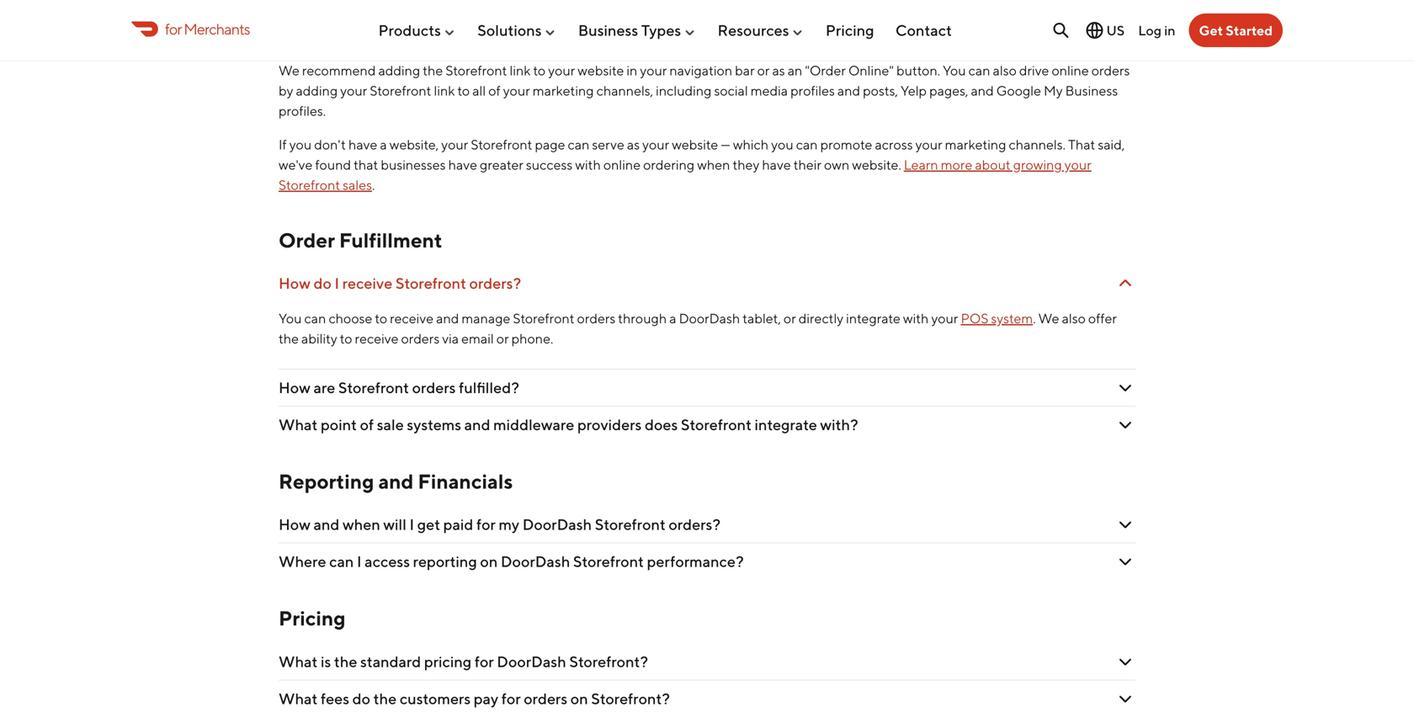 Task type: vqa. For each thing, say whether or not it's contained in the screenshot.
The Stronger
no



Task type: locate. For each thing, give the bounding box(es) containing it.
i left get at bottom left
[[410, 516, 414, 534]]

standard
[[360, 652, 421, 671]]

0 vertical spatial also
[[993, 62, 1017, 78]]

1 vertical spatial of
[[360, 416, 374, 434]]

1 vertical spatial also
[[1062, 310, 1086, 326]]

2 vertical spatial i
[[357, 553, 362, 571]]

2 vertical spatial chevron down image
[[1116, 552, 1136, 572]]

business left types
[[578, 21, 638, 39]]

my
[[1044, 83, 1063, 99]]

success
[[526, 157, 573, 173]]

also up google
[[993, 62, 1017, 78]]

0 vertical spatial do
[[314, 26, 332, 44]]

of right the all
[[489, 83, 501, 99]]

as inside if you don't have a website, your storefront page can serve as your website — which you can promote across your marketing channels. that said, we've found that businesses have greater success with online ordering when they have their own website.
[[627, 136, 640, 152]]

recommend
[[302, 62, 376, 78]]

1 chevron down image from the top
[[1116, 273, 1136, 294]]

orders inside we recommend adding the storefront link to your website in your navigation bar or as an "order online" button. you can also drive online orders by adding your storefront link to all of your marketing channels, including social media profiles and posts, yelp pages, and google my business profiles.
[[1092, 62, 1130, 78]]

the left ability
[[279, 331, 299, 347]]

access left 'solutions'
[[409, 26, 454, 44]]

chevron down image
[[1116, 25, 1136, 45], [1116, 378, 1136, 398], [1116, 515, 1136, 535], [1116, 652, 1136, 672], [1116, 689, 1136, 709]]

0 horizontal spatial .
[[372, 177, 375, 193]]

1 what from the top
[[279, 416, 318, 434]]

you right if
[[289, 136, 312, 152]]

my
[[499, 516, 520, 534]]

when inside if you don't have a website, your storefront page can serve as your website — which you can promote across your marketing channels. that said, we've found that businesses have greater success with online ordering when they have their own website.
[[697, 157, 730, 173]]

1 how from the top
[[279, 26, 311, 44]]

0 vertical spatial orders?
[[469, 274, 521, 292]]

do for customers
[[314, 26, 332, 44]]

orders up systems
[[412, 379, 456, 397]]

1 you from the left
[[289, 136, 312, 152]]

have up that
[[349, 136, 378, 152]]

for right pay
[[502, 689, 521, 708]]

orders? up 'manage'
[[469, 274, 521, 292]]

1 vertical spatial business
[[1066, 83, 1118, 99]]

0 vertical spatial marketing
[[533, 83, 594, 99]]

marketing up page
[[533, 83, 594, 99]]

customers down pricing
[[400, 689, 471, 708]]

0 horizontal spatial website
[[578, 62, 624, 78]]

1 vertical spatial chevron down image
[[1116, 415, 1136, 435]]

can left drive
[[969, 62, 991, 78]]

to down solutions link
[[533, 62, 546, 78]]

0 vertical spatial .
[[372, 177, 375, 193]]

link down solutions link
[[510, 62, 531, 78]]

1 horizontal spatial as
[[773, 62, 785, 78]]

have right they
[[762, 157, 791, 173]]

for
[[165, 20, 182, 38], [477, 516, 496, 534], [475, 652, 494, 671], [502, 689, 521, 708]]

the down 'standard'
[[374, 689, 397, 708]]

link
[[510, 62, 531, 78], [434, 83, 455, 99]]

or right bar
[[758, 62, 770, 78]]

1 horizontal spatial you
[[943, 62, 966, 78]]

1 vertical spatial link
[[434, 83, 455, 99]]

website up channels, on the top of the page
[[578, 62, 624, 78]]

the down how do customers access doordash storefront? at the top of the page
[[423, 62, 443, 78]]

0 vertical spatial on
[[480, 553, 498, 571]]

a left website,
[[380, 136, 387, 152]]

pricing up is on the left
[[279, 606, 346, 630]]

email
[[462, 331, 494, 347]]

ability
[[301, 331, 337, 347]]

"order
[[805, 62, 846, 78]]

website left —
[[672, 136, 718, 152]]

4 how from the top
[[279, 516, 311, 534]]

of left the sale at left
[[360, 416, 374, 434]]

for right pricing
[[475, 652, 494, 671]]

0 horizontal spatial with
[[575, 157, 601, 173]]

0 horizontal spatial business
[[578, 21, 638, 39]]

with inside if you don't have a website, your storefront page can serve as your website — which you can promote across your marketing channels. that said, we've found that businesses have greater success with online ordering when they have their own website.
[[575, 157, 601, 173]]

0 horizontal spatial i
[[335, 274, 339, 292]]

solutions
[[478, 21, 542, 39]]

learn more about growing your storefront sales
[[279, 157, 1092, 193]]

1 vertical spatial website
[[672, 136, 718, 152]]

your inside learn more about growing your storefront sales
[[1065, 157, 1092, 173]]

receive inside . we also offer the ability to receive orders via email or phone.
[[355, 331, 399, 347]]

we inside we recommend adding the storefront link to your website in your navigation bar or as an "order online" button. you can also drive online orders by adding your storefront link to all of your marketing channels, including social media profiles and posts, yelp pages, and google my business profiles.
[[279, 62, 300, 78]]

1 horizontal spatial a
[[670, 310, 677, 326]]

chevron down image
[[1116, 273, 1136, 294], [1116, 415, 1136, 435], [1116, 552, 1136, 572]]

2 chevron down image from the top
[[1116, 415, 1136, 435]]

or for bar
[[758, 62, 770, 78]]

receive down the choose
[[355, 331, 399, 347]]

with left pos
[[903, 310, 929, 326]]

1 vertical spatial in
[[627, 62, 638, 78]]

adding
[[378, 62, 420, 78], [296, 83, 338, 99]]

in right log
[[1165, 22, 1176, 38]]

marketing
[[533, 83, 594, 99], [945, 136, 1007, 152]]

what left point
[[279, 416, 318, 434]]

0 horizontal spatial you
[[289, 136, 312, 152]]

0 horizontal spatial marketing
[[533, 83, 594, 99]]

to down the choose
[[340, 331, 352, 347]]

fulfillment
[[339, 228, 443, 252]]

we
[[279, 62, 300, 78], [1039, 310, 1060, 326]]

you
[[289, 136, 312, 152], [772, 136, 794, 152]]

your down solutions link
[[548, 62, 575, 78]]

1 vertical spatial do
[[314, 274, 332, 292]]

chevron down image for how do customers access doordash storefront?
[[1116, 25, 1136, 45]]

2 you from the left
[[772, 136, 794, 152]]

and right pages,
[[971, 83, 994, 99]]

more
[[941, 157, 973, 173]]

manage
[[462, 310, 511, 326]]

3 chevron down image from the top
[[1116, 552, 1136, 572]]

adding down "products"
[[378, 62, 420, 78]]

0 vertical spatial chevron down image
[[1116, 273, 1136, 294]]

access down 'will'
[[365, 553, 410, 571]]

offer
[[1089, 310, 1117, 326]]

adding up the profiles.
[[296, 83, 338, 99]]

0 horizontal spatial on
[[480, 553, 498, 571]]

1 horizontal spatial i
[[357, 553, 362, 571]]

website inside if you don't have a website, your storefront page can serve as your website — which you can promote across your marketing channels. that said, we've found that businesses have greater success with online ordering when they have their own website.
[[672, 136, 718, 152]]

we recommend adding the storefront link to your website in your navigation bar or as an "order online" button. you can also drive online orders by adding your storefront link to all of your marketing channels, including social media profiles and posts, yelp pages, and google my business profiles.
[[279, 62, 1130, 119]]

doordash down my
[[501, 553, 570, 571]]

1 horizontal spatial marketing
[[945, 136, 1007, 152]]

chevron down image for how are storefront orders fulfilled?
[[1116, 378, 1136, 398]]

0 vertical spatial link
[[510, 62, 531, 78]]

marketing up about
[[945, 136, 1007, 152]]

0 horizontal spatial or
[[497, 331, 509, 347]]

2 chevron down image from the top
[[1116, 378, 1136, 398]]

0 vertical spatial i
[[335, 274, 339, 292]]

have left 'greater'
[[448, 157, 477, 173]]

0 vertical spatial receive
[[342, 274, 393, 292]]

chevron down image for what fees do the customers pay for orders on storefront?
[[1116, 689, 1136, 709]]

2 vertical spatial do
[[353, 689, 371, 708]]

2 horizontal spatial i
[[410, 516, 414, 534]]

we up by
[[279, 62, 300, 78]]

1 vertical spatial integrate
[[755, 416, 817, 434]]

i right where
[[357, 553, 362, 571]]

1 vertical spatial i
[[410, 516, 414, 534]]

what for what is the standard pricing for doordash storefront?
[[279, 652, 318, 671]]

get
[[1200, 22, 1224, 38]]

storefront inside learn more about growing your storefront sales
[[279, 177, 340, 193]]

0 vertical spatial business
[[578, 21, 638, 39]]

fulfilled?
[[459, 379, 519, 397]]

1 horizontal spatial integrate
[[846, 310, 901, 326]]

orders
[[1092, 62, 1130, 78], [577, 310, 616, 326], [401, 331, 440, 347], [412, 379, 456, 397], [524, 689, 568, 708]]

as right serve
[[627, 136, 640, 152]]

orders? up performance?
[[669, 516, 721, 534]]

a right through
[[670, 310, 677, 326]]

paid
[[443, 516, 474, 534]]

1 horizontal spatial or
[[758, 62, 770, 78]]

0 vertical spatial as
[[773, 62, 785, 78]]

contact
[[896, 21, 952, 39]]

resources
[[718, 21, 790, 39]]

with down serve
[[575, 157, 601, 173]]

you up pages,
[[943, 62, 966, 78]]

0 horizontal spatial orders?
[[469, 274, 521, 292]]

profiles.
[[279, 103, 326, 119]]

1 vertical spatial access
[[365, 553, 410, 571]]

i
[[335, 274, 339, 292], [410, 516, 414, 534], [357, 553, 362, 571]]

choose
[[329, 310, 373, 326]]

business right my
[[1066, 83, 1118, 99]]

1 horizontal spatial pricing
[[826, 21, 875, 39]]

or right email
[[497, 331, 509, 347]]

2 how from the top
[[279, 274, 311, 292]]

learn
[[904, 157, 939, 173]]

2 vertical spatial receive
[[355, 331, 399, 347]]

you right which
[[772, 136, 794, 152]]

pos
[[961, 310, 989, 326]]

will
[[383, 516, 407, 534]]

do up recommend at top
[[314, 26, 332, 44]]

for left my
[[477, 516, 496, 534]]

4 chevron down image from the top
[[1116, 652, 1136, 672]]

in
[[1165, 22, 1176, 38], [627, 62, 638, 78]]

0 horizontal spatial also
[[993, 62, 1017, 78]]

1 vertical spatial pricing
[[279, 606, 346, 630]]

1 vertical spatial adding
[[296, 83, 338, 99]]

a inside if you don't have a website, your storefront page can serve as your website — which you can promote across your marketing channels. that said, we've found that businesses have greater success with online ordering when they have their own website.
[[380, 136, 387, 152]]

i up the choose
[[335, 274, 339, 292]]

0 vertical spatial what
[[279, 416, 318, 434]]

your down recommend at top
[[340, 83, 367, 99]]

orders down us
[[1092, 62, 1130, 78]]

or inside we recommend adding the storefront link to your website in your navigation bar or as an "order online" button. you can also drive online orders by adding your storefront link to all of your marketing channels, including social media profiles and posts, yelp pages, and google my business profiles.
[[758, 62, 770, 78]]

performance?
[[647, 553, 744, 571]]

with?
[[821, 416, 859, 434]]

we right system
[[1039, 310, 1060, 326]]

0 vertical spatial website
[[578, 62, 624, 78]]

pricing
[[424, 652, 472, 671]]

online up my
[[1052, 62, 1089, 78]]

pricing up online"
[[826, 21, 875, 39]]

0 horizontal spatial when
[[343, 516, 380, 534]]

0 vertical spatial a
[[380, 136, 387, 152]]

online down serve
[[604, 157, 641, 173]]

1 horizontal spatial of
[[489, 83, 501, 99]]

do for i
[[314, 274, 332, 292]]

. we also offer the ability to receive orders via email or phone.
[[279, 310, 1117, 347]]

0 vertical spatial when
[[697, 157, 730, 173]]

pricing
[[826, 21, 875, 39], [279, 606, 346, 630]]

0 horizontal spatial a
[[380, 136, 387, 152]]

3 chevron down image from the top
[[1116, 515, 1136, 535]]

said,
[[1098, 136, 1125, 152]]

0 horizontal spatial as
[[627, 136, 640, 152]]

you up ability
[[279, 310, 302, 326]]

. right pos
[[1033, 310, 1036, 326]]

across
[[875, 136, 913, 152]]

1 vertical spatial as
[[627, 136, 640, 152]]

do right fees
[[353, 689, 371, 708]]

0 horizontal spatial in
[[627, 62, 638, 78]]

of
[[489, 83, 501, 99], [360, 416, 374, 434]]

or right tablet,
[[784, 310, 796, 326]]

. inside . we also offer the ability to receive orders via email or phone.
[[1033, 310, 1036, 326]]

you
[[943, 62, 966, 78], [279, 310, 302, 326]]

i for receive
[[335, 274, 339, 292]]

storefront inside if you don't have a website, your storefront page can serve as your website — which you can promote across your marketing channels. that said, we've found that businesses have greater success with online ordering when they have their own website.
[[471, 136, 533, 152]]

5 chevron down image from the top
[[1116, 689, 1136, 709]]

1 vertical spatial orders?
[[669, 516, 721, 534]]

0 horizontal spatial we
[[279, 62, 300, 78]]

how for how do i receive storefront orders?
[[279, 274, 311, 292]]

link left the all
[[434, 83, 455, 99]]

reporting
[[279, 470, 374, 494]]

.
[[372, 177, 375, 193], [1033, 310, 1036, 326]]

1 vertical spatial .
[[1033, 310, 1036, 326]]

as left an in the right of the page
[[773, 62, 785, 78]]

website
[[578, 62, 624, 78], [672, 136, 718, 152]]

1 horizontal spatial in
[[1165, 22, 1176, 38]]

when left 'will'
[[343, 516, 380, 534]]

orders left via
[[401, 331, 440, 347]]

that
[[354, 157, 378, 173]]

sales
[[343, 177, 372, 193]]

access for doordash
[[409, 26, 454, 44]]

when down —
[[697, 157, 730, 173]]

2 horizontal spatial or
[[784, 310, 796, 326]]

how up by
[[279, 26, 311, 44]]

2 vertical spatial or
[[497, 331, 509, 347]]

integrate left with?
[[755, 416, 817, 434]]

1 horizontal spatial business
[[1066, 83, 1118, 99]]

1 horizontal spatial on
[[571, 689, 588, 708]]

how
[[279, 26, 311, 44], [279, 274, 311, 292], [279, 379, 311, 397], [279, 516, 311, 534]]

0 vertical spatial of
[[489, 83, 501, 99]]

what left is on the left
[[279, 652, 318, 671]]

1 chevron down image from the top
[[1116, 25, 1136, 45]]

1 vertical spatial we
[[1039, 310, 1060, 326]]

1 horizontal spatial when
[[697, 157, 730, 173]]

as inside we recommend adding the storefront link to your website in your navigation bar or as an "order online" button. you can also drive online orders by adding your storefront link to all of your marketing channels, including social media profiles and posts, yelp pages, and google my business profiles.
[[773, 62, 785, 78]]

1 vertical spatial or
[[784, 310, 796, 326]]

merchants
[[184, 20, 250, 38]]

1 horizontal spatial website
[[672, 136, 718, 152]]

1 vertical spatial you
[[279, 310, 302, 326]]

and up 'will'
[[378, 470, 414, 494]]

have
[[349, 136, 378, 152], [448, 157, 477, 173], [762, 157, 791, 173]]

what left fees
[[279, 689, 318, 708]]

0 vertical spatial we
[[279, 62, 300, 78]]

products
[[379, 21, 441, 39]]

doordash
[[457, 26, 527, 44], [679, 310, 740, 326], [523, 516, 592, 534], [501, 553, 570, 571], [497, 652, 566, 671]]

0 vertical spatial in
[[1165, 22, 1176, 38]]

also left offer
[[1062, 310, 1086, 326]]

get
[[417, 516, 440, 534]]

customers
[[335, 26, 406, 44], [400, 689, 471, 708]]

where
[[279, 553, 326, 571]]

systems
[[407, 416, 462, 434]]

0 vertical spatial or
[[758, 62, 770, 78]]

for left merchants
[[165, 20, 182, 38]]

0 vertical spatial access
[[409, 26, 454, 44]]

do up the choose
[[314, 274, 332, 292]]

do
[[314, 26, 332, 44], [314, 274, 332, 292], [353, 689, 371, 708]]

receive down how do i receive storefront orders?
[[390, 310, 434, 326]]

1 horizontal spatial link
[[510, 62, 531, 78]]

website,
[[390, 136, 439, 152]]

can up their
[[796, 136, 818, 152]]

chevron down image for performance?
[[1116, 552, 1136, 572]]

solutions link
[[478, 14, 557, 46]]

1 vertical spatial online
[[604, 157, 641, 173]]

can right page
[[568, 136, 590, 152]]

0 horizontal spatial of
[[360, 416, 374, 434]]

your down the "that" on the right top of page
[[1065, 157, 1092, 173]]

2 what from the top
[[279, 652, 318, 671]]

how up where
[[279, 516, 311, 534]]

customers up recommend at top
[[335, 26, 406, 44]]

on
[[480, 553, 498, 571], [571, 689, 588, 708]]

1 horizontal spatial .
[[1033, 310, 1036, 326]]

or
[[758, 62, 770, 78], [784, 310, 796, 326], [497, 331, 509, 347]]

business inside we recommend adding the storefront link to your website in your navigation bar or as an "order online" button. you can also drive online orders by adding your storefront link to all of your marketing channels, including social media profiles and posts, yelp pages, and google my business profiles.
[[1066, 83, 1118, 99]]

0 horizontal spatial online
[[604, 157, 641, 173]]

1 horizontal spatial you
[[772, 136, 794, 152]]

how do i receive storefront orders?
[[279, 274, 521, 292]]

1 vertical spatial marketing
[[945, 136, 1007, 152]]

3 how from the top
[[279, 379, 311, 397]]

. down that
[[372, 177, 375, 193]]

3 what from the top
[[279, 689, 318, 708]]

social
[[714, 83, 748, 99]]

how down order
[[279, 274, 311, 292]]



Task type: describe. For each thing, give the bounding box(es) containing it.
and down fulfilled?
[[465, 416, 491, 434]]

0 vertical spatial adding
[[378, 62, 420, 78]]

they
[[733, 157, 760, 173]]

found
[[315, 157, 351, 173]]

in inside we recommend adding the storefront link to your website in your navigation bar or as an "order online" button. you can also drive online orders by adding your storefront link to all of your marketing channels, including social media profiles and posts, yelp pages, and google my business profiles.
[[627, 62, 638, 78]]

growing
[[1014, 157, 1062, 173]]

chevron down image for what is the standard pricing for doordash storefront?
[[1116, 652, 1136, 672]]

greater
[[480, 157, 524, 173]]

0 vertical spatial storefront?
[[530, 26, 609, 44]]

if you don't have a website, your storefront page can serve as your website — which you can promote across your marketing channels. that said, we've found that businesses have greater success with online ordering when they have their own website.
[[279, 136, 1125, 173]]

your right the all
[[503, 83, 530, 99]]

2 horizontal spatial have
[[762, 157, 791, 173]]

1 vertical spatial customers
[[400, 689, 471, 708]]

0 vertical spatial pricing
[[826, 21, 875, 39]]

1 vertical spatial receive
[[390, 310, 434, 326]]

providers
[[578, 416, 642, 434]]

and down online"
[[838, 83, 861, 99]]

system
[[991, 310, 1033, 326]]

serve
[[592, 136, 625, 152]]

1 horizontal spatial orders?
[[669, 516, 721, 534]]

of inside we recommend adding the storefront link to your website in your navigation bar or as an "order online" button. you can also drive online orders by adding your storefront link to all of your marketing channels, including social media profiles and posts, yelp pages, and google my business profiles.
[[489, 83, 501, 99]]

pos system link
[[961, 310, 1033, 326]]

0 horizontal spatial you
[[279, 310, 302, 326]]

started
[[1226, 22, 1273, 38]]

businesses
[[381, 157, 446, 173]]

bar
[[735, 62, 755, 78]]

the inside . we also offer the ability to receive orders via email or phone.
[[279, 331, 299, 347]]

pricing link
[[826, 14, 875, 46]]

ordering
[[643, 157, 695, 173]]

doordash up pay
[[497, 652, 566, 671]]

if
[[279, 136, 287, 152]]

chevron down image for how and when will i get paid for my doordash storefront orders?
[[1116, 515, 1136, 535]]

website inside we recommend adding the storefront link to your website in your navigation bar or as an "order online" button. you can also drive online orders by adding your storefront link to all of your marketing channels, including social media profiles and posts, yelp pages, and google my business profiles.
[[578, 62, 624, 78]]

middleware
[[494, 416, 575, 434]]

1 vertical spatial a
[[670, 310, 677, 326]]

all
[[473, 83, 486, 99]]

your up learn
[[916, 136, 943, 152]]

about
[[975, 157, 1011, 173]]

business types link
[[578, 14, 697, 46]]

posts,
[[863, 83, 898, 99]]

doordash up the all
[[457, 26, 527, 44]]

0 horizontal spatial link
[[434, 83, 455, 99]]

via
[[442, 331, 459, 347]]

financials
[[418, 470, 513, 494]]

order fulfillment
[[279, 228, 443, 252]]

what point of sale systems and middleware providers does storefront integrate with?
[[279, 416, 859, 434]]

tablet,
[[743, 310, 781, 326]]

through
[[618, 310, 667, 326]]

what for what fees do the customers pay for orders on storefront?
[[279, 689, 318, 708]]

online inside we recommend adding the storefront link to your website in your navigation bar or as an "order online" button. you can also drive online orders by adding your storefront link to all of your marketing channels, including social media profiles and posts, yelp pages, and google my business profiles.
[[1052, 62, 1089, 78]]

doordash right my
[[523, 516, 592, 534]]

website.
[[852, 157, 902, 173]]

yelp
[[901, 83, 927, 99]]

0 horizontal spatial have
[[349, 136, 378, 152]]

that
[[1069, 136, 1096, 152]]

to right the choose
[[375, 310, 387, 326]]

0 horizontal spatial pricing
[[279, 606, 346, 630]]

order
[[279, 228, 335, 252]]

doordash left tablet,
[[679, 310, 740, 326]]

reporting
[[413, 553, 477, 571]]

does
[[645, 416, 678, 434]]

you inside we recommend adding the storefront link to your website in your navigation bar or as an "order online" button. you can also drive online orders by adding your storefront link to all of your marketing channels, including social media profiles and posts, yelp pages, and google my business profiles.
[[943, 62, 966, 78]]

0 vertical spatial integrate
[[846, 310, 901, 326]]

. for .
[[372, 177, 375, 193]]

or inside . we also offer the ability to receive orders via email or phone.
[[497, 331, 509, 347]]

get started button
[[1189, 13, 1283, 47]]

online"
[[849, 62, 894, 78]]

0 vertical spatial customers
[[335, 26, 406, 44]]

us
[[1107, 22, 1125, 38]]

access for reporting
[[365, 553, 410, 571]]

an
[[788, 62, 803, 78]]

orders inside . we also offer the ability to receive orders via email or phone.
[[401, 331, 440, 347]]

what for what point of sale systems and middleware providers does storefront integrate with?
[[279, 416, 318, 434]]

also inside . we also offer the ability to receive orders via email or phone.
[[1062, 310, 1086, 326]]

how for how and when will i get paid for my doordash storefront orders?
[[279, 516, 311, 534]]

1 vertical spatial on
[[571, 689, 588, 708]]

navigation
[[670, 62, 733, 78]]

and up via
[[436, 310, 459, 326]]

we inside . we also offer the ability to receive orders via email or phone.
[[1039, 310, 1060, 326]]

can right where
[[329, 553, 354, 571]]

your up channels, on the top of the page
[[640, 62, 667, 78]]

what fees do the customers pay for orders on storefront?
[[279, 689, 670, 708]]

google
[[997, 83, 1042, 99]]

point
[[321, 416, 357, 434]]

products link
[[379, 14, 456, 46]]

. for . we also offer the ability to receive orders via email or phone.
[[1033, 310, 1036, 326]]

get started
[[1200, 22, 1273, 38]]

their
[[794, 157, 822, 173]]

for merchants
[[165, 20, 250, 38]]

1 vertical spatial when
[[343, 516, 380, 534]]

globe line image
[[1085, 20, 1105, 40]]

your right website,
[[441, 136, 468, 152]]

0 horizontal spatial integrate
[[755, 416, 817, 434]]

or for tablet,
[[784, 310, 796, 326]]

online inside if you don't have a website, your storefront page can serve as your website — which you can promote across your marketing channels. that said, we've found that businesses have greater success with online ordering when they have their own website.
[[604, 157, 641, 173]]

profiles
[[791, 83, 835, 99]]

your left pos
[[932, 310, 959, 326]]

directly
[[799, 310, 844, 326]]

chevron down image for does
[[1116, 415, 1136, 435]]

page
[[535, 136, 565, 152]]

i for access
[[357, 553, 362, 571]]

also inside we recommend adding the storefront link to your website in your navigation bar or as an "order online" button. you can also drive online orders by adding your storefront link to all of your marketing channels, including social media profiles and posts, yelp pages, and google my business profiles.
[[993, 62, 1017, 78]]

orders right pay
[[524, 689, 568, 708]]

which
[[733, 136, 769, 152]]

2 vertical spatial storefront?
[[591, 689, 670, 708]]

resources link
[[718, 14, 805, 46]]

sale
[[377, 416, 404, 434]]

promote
[[821, 136, 873, 152]]

how for how are storefront orders fulfilled?
[[279, 379, 311, 397]]

phone.
[[512, 331, 554, 347]]

business types
[[578, 21, 681, 39]]

marketing inside if you don't have a website, your storefront page can serve as your website — which you can promote across your marketing channels. that said, we've found that businesses have greater success with online ordering when they have their own website.
[[945, 136, 1007, 152]]

contact link
[[896, 14, 952, 46]]

your up ordering
[[643, 136, 670, 152]]

own
[[824, 157, 850, 173]]

button.
[[897, 62, 941, 78]]

the right is on the left
[[334, 652, 357, 671]]

orders left through
[[577, 310, 616, 326]]

by
[[279, 83, 293, 99]]

to inside . we also offer the ability to receive orders via email or phone.
[[340, 331, 352, 347]]

you can choose to receive and manage storefront orders through a doordash tablet, or directly integrate with your pos system
[[279, 310, 1033, 326]]

how do customers access doordash storefront?
[[279, 26, 609, 44]]

is
[[321, 652, 331, 671]]

can inside we recommend adding the storefront link to your website in your navigation bar or as an "order online" button. you can also drive online orders by adding your storefront link to all of your marketing channels, including social media profiles and posts, yelp pages, and google my business profiles.
[[969, 62, 991, 78]]

media
[[751, 83, 788, 99]]

log in link
[[1139, 22, 1176, 38]]

marketing inside we recommend adding the storefront link to your website in your navigation bar or as an "order online" button. you can also drive online orders by adding your storefront link to all of your marketing channels, including social media profiles and posts, yelp pages, and google my business profiles.
[[533, 83, 594, 99]]

to left the all
[[458, 83, 470, 99]]

pages,
[[930, 83, 969, 99]]

including
[[656, 83, 712, 99]]

reporting and financials
[[279, 470, 513, 494]]

1 horizontal spatial have
[[448, 157, 477, 173]]

what is the standard pricing for doordash storefront?
[[279, 652, 648, 671]]

how for how do customers access doordash storefront?
[[279, 26, 311, 44]]

how are storefront orders fulfilled?
[[279, 379, 519, 397]]

can up ability
[[304, 310, 326, 326]]

don't
[[314, 136, 346, 152]]

how and when will i get paid for my doordash storefront orders?
[[279, 516, 721, 534]]

and down reporting
[[314, 516, 340, 534]]

types
[[641, 21, 681, 39]]

1 horizontal spatial with
[[903, 310, 929, 326]]

the inside we recommend adding the storefront link to your website in your navigation bar or as an "order online" button. you can also drive online orders by adding your storefront link to all of your marketing channels, including social media profiles and posts, yelp pages, and google my business profiles.
[[423, 62, 443, 78]]

log in
[[1139, 22, 1176, 38]]

1 vertical spatial storefront?
[[570, 652, 648, 671]]

log
[[1139, 22, 1162, 38]]

—
[[721, 136, 731, 152]]



